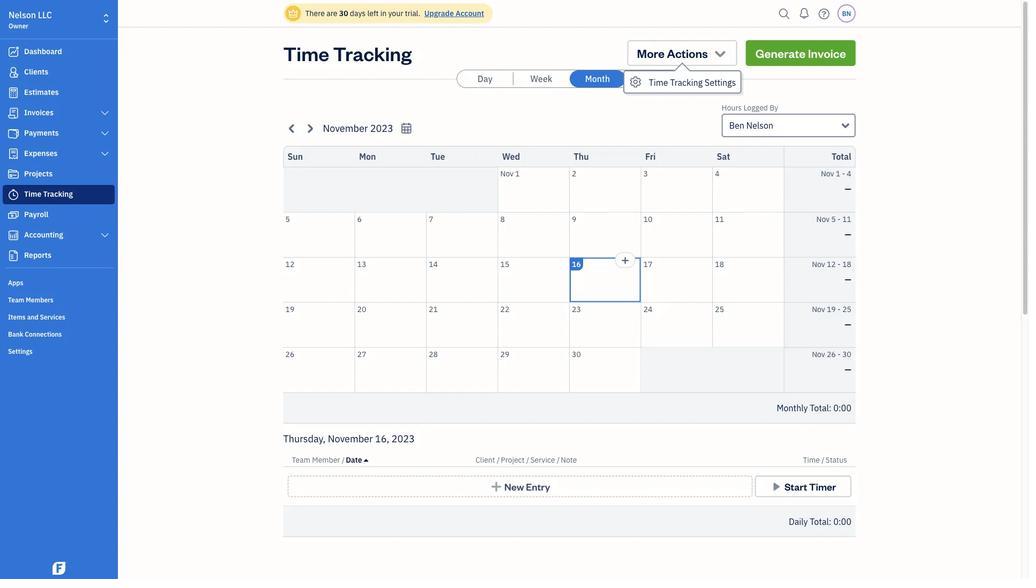 Task type: vqa. For each thing, say whether or not it's contained in the screenshot.
the topmost (
no



Task type: locate. For each thing, give the bounding box(es) containing it.
/ left date
[[342, 455, 345, 465]]

client
[[476, 455, 495, 465]]

chevron large down image
[[100, 109, 110, 117], [100, 150, 110, 158]]

0 horizontal spatial 5
[[286, 214, 290, 224]]

1 horizontal spatial 25
[[843, 304, 852, 314]]

total up nov 1 - 4 — on the right of page
[[832, 151, 852, 162]]

7
[[429, 214, 434, 224]]

time tracking down days
[[283, 40, 412, 66]]

30 down "nov 19 - 25 —"
[[843, 349, 852, 359]]

1 26 from the left
[[286, 349, 295, 359]]

invoices link
[[3, 104, 115, 123]]

expense image
[[7, 149, 20, 159]]

11 inside nov 5 - 11 —
[[843, 214, 852, 224]]

2023 right "16,"
[[392, 432, 415, 445]]

note link
[[561, 455, 577, 465]]

: for monthly total
[[829, 403, 832, 414]]

total for daily total
[[810, 516, 829, 527]]

0 vertical spatial chevron large down image
[[100, 109, 110, 117]]

settings inside time tracking settings link
[[705, 77, 737, 88]]

clients
[[24, 67, 48, 77]]

2 0:00 from the top
[[834, 516, 852, 527]]

time inside the main element
[[24, 189, 41, 199]]

— up monthly total : 0:00
[[845, 364, 852, 375]]

2 / from the left
[[497, 455, 500, 465]]

19
[[286, 304, 295, 314], [827, 304, 836, 314]]

nov inside "nov 19 - 25 —"
[[812, 304, 826, 314]]

0 horizontal spatial settings
[[8, 347, 33, 356]]

- inside "nov 19 - 25 —"
[[838, 304, 841, 314]]

4
[[715, 169, 720, 179], [847, 169, 852, 179]]

26 down 19 button
[[286, 349, 295, 359]]

time
[[283, 40, 329, 66], [649, 77, 669, 88], [24, 189, 41, 199], [804, 455, 820, 465]]

1 horizontal spatial settings
[[705, 77, 737, 88]]

tue
[[431, 151, 445, 162]]

0 vertical spatial 0:00
[[834, 403, 852, 414]]

nov down nov 5 - 11 —
[[812, 259, 826, 269]]

1 0:00 from the top
[[834, 403, 852, 414]]

11 inside button
[[715, 214, 724, 224]]

1 horizontal spatial 12
[[827, 259, 836, 269]]

1 vertical spatial time tracking
[[24, 189, 73, 199]]

3 / from the left
[[527, 455, 530, 465]]

4 — from the top
[[845, 319, 852, 330]]

nov for nov 1
[[501, 169, 514, 179]]

14
[[429, 259, 438, 269]]

- inside nov 5 - 11 —
[[838, 214, 841, 224]]

1 vertical spatial chevron large down image
[[100, 231, 110, 240]]

26
[[286, 349, 295, 359], [827, 349, 836, 359]]

11 down the 4 button
[[715, 214, 724, 224]]

12 down "5" button
[[286, 259, 295, 269]]

8
[[501, 214, 505, 224]]

nov 5 - 11 —
[[817, 214, 852, 240]]

23
[[572, 304, 581, 314]]

12 down nov 5 - 11 —
[[827, 259, 836, 269]]

0 vertical spatial chevron large down image
[[100, 129, 110, 138]]

search image
[[776, 6, 793, 22]]

chevron large down image inside payments link
[[100, 129, 110, 138]]

ben nelson button
[[722, 114, 856, 137]]

— up "nov 19 - 25 —"
[[845, 274, 852, 285]]

27 button
[[355, 348, 426, 393]]

0:00 for monthly total : 0:00
[[834, 403, 852, 414]]

1 vertical spatial team
[[292, 455, 311, 465]]

1 for nov 1
[[516, 169, 520, 179]]

1 horizontal spatial team
[[292, 455, 311, 465]]

tracking inside time tracking settings link
[[671, 77, 703, 88]]

1 inside nov 1 - 4 —
[[836, 169, 841, 179]]

- for nov 19 - 25 —
[[838, 304, 841, 314]]

total right monthly
[[810, 403, 829, 414]]

1 horizontal spatial 18
[[843, 259, 852, 269]]

0 vertical spatial team
[[8, 296, 24, 304]]

1 vertical spatial tracking
[[671, 77, 703, 88]]

project image
[[7, 169, 20, 180]]

2 18 from the left
[[843, 259, 852, 269]]

projects link
[[3, 165, 115, 184]]

1 up nov 5 - 11 —
[[836, 169, 841, 179]]

22
[[501, 304, 510, 314]]

nov inside nov 12 - 18 —
[[812, 259, 826, 269]]

- inside nov 1 - 4 —
[[843, 169, 846, 179]]

0 vertical spatial nelson
[[9, 9, 36, 21]]

28 button
[[427, 348, 498, 393]]

more
[[637, 45, 665, 61]]

trial.
[[405, 8, 421, 18]]

nov down "wed"
[[501, 169, 514, 179]]

by
[[770, 103, 779, 113]]

0 horizontal spatial 26
[[286, 349, 295, 359]]

0 horizontal spatial time tracking
[[24, 189, 73, 199]]

1 19 from the left
[[286, 304, 295, 314]]

1 12 from the left
[[286, 259, 295, 269]]

— for nov 1 - 4 —
[[845, 183, 852, 194]]

2 chevron large down image from the top
[[100, 231, 110, 240]]

0 vertical spatial :
[[829, 403, 832, 414]]

18 inside nov 12 - 18 —
[[843, 259, 852, 269]]

— inside nov 1 - 4 —
[[845, 183, 852, 194]]

15 button
[[499, 258, 570, 302]]

nov inside button
[[501, 169, 514, 179]]

nov down nov 1 - 4 — on the right of page
[[817, 214, 830, 224]]

— up nov 26 - 30 —
[[845, 319, 852, 330]]

19 down nov 12 - 18 —
[[827, 304, 836, 314]]

2 horizontal spatial tracking
[[671, 77, 703, 88]]

1 horizontal spatial 11
[[843, 214, 852, 224]]

4 inside button
[[715, 169, 720, 179]]

november right 'next month' image
[[323, 122, 368, 134]]

nelson
[[9, 9, 36, 21], [747, 120, 774, 131]]

1 : from the top
[[829, 403, 832, 414]]

0:00 down nov 26 - 30 —
[[834, 403, 852, 414]]

dashboard
[[24, 46, 62, 56]]

team down apps
[[8, 296, 24, 304]]

chevron large down image up the expenses link at the top of page
[[100, 129, 110, 138]]

nov 1 - 4 —
[[821, 169, 852, 194]]

settings
[[705, 77, 737, 88], [8, 347, 33, 356]]

generate invoice
[[756, 45, 847, 61]]

chevron large down image down payroll link
[[100, 231, 110, 240]]

thu
[[574, 151, 589, 162]]

new
[[505, 480, 524, 493]]

1 vertical spatial 0:00
[[834, 516, 852, 527]]

time tracking link
[[3, 185, 115, 204]]

daily total : 0:00
[[789, 516, 852, 527]]

-
[[843, 169, 846, 179], [838, 214, 841, 224], [838, 259, 841, 269], [838, 304, 841, 314], [838, 349, 841, 359]]

— inside nov 26 - 30 —
[[845, 364, 852, 375]]

25
[[715, 304, 724, 314], [843, 304, 852, 314]]

time tracking settings
[[649, 77, 737, 88]]

team inside team members link
[[8, 296, 24, 304]]

reports link
[[3, 246, 115, 265]]

2 12 from the left
[[827, 259, 836, 269]]

1 chevron large down image from the top
[[100, 129, 110, 138]]

0 horizontal spatial 19
[[286, 304, 295, 314]]

1 down "wed"
[[516, 169, 520, 179]]

0:00 for daily total : 0:00
[[834, 516, 852, 527]]

0 horizontal spatial tracking
[[43, 189, 73, 199]]

0 horizontal spatial team
[[8, 296, 24, 304]]

19 inside "nov 19 - 25 —"
[[827, 304, 836, 314]]

nov
[[501, 169, 514, 179], [821, 169, 835, 179], [817, 214, 830, 224], [812, 259, 826, 269], [812, 304, 826, 314], [812, 349, 826, 359]]

2 11 from the left
[[843, 214, 852, 224]]

1 vertical spatial :
[[829, 516, 832, 527]]

1 18 from the left
[[715, 259, 724, 269]]

— inside nov 5 - 11 —
[[845, 228, 852, 240]]

month
[[586, 73, 610, 84]]

26 down "nov 19 - 25 —"
[[827, 349, 836, 359]]

1 chevron large down image from the top
[[100, 109, 110, 117]]

25 button
[[713, 303, 784, 347]]

2 5 from the left
[[832, 214, 836, 224]]

5
[[286, 214, 290, 224], [832, 214, 836, 224]]

1 4 from the left
[[715, 169, 720, 179]]

time right timer icon
[[24, 189, 41, 199]]

- for nov 1 - 4 —
[[843, 169, 846, 179]]

13
[[357, 259, 366, 269]]

19 down the 12 button
[[286, 304, 295, 314]]

0 vertical spatial settings
[[705, 77, 737, 88]]

1 5 from the left
[[286, 214, 290, 224]]

nelson inside nelson llc owner
[[9, 9, 36, 21]]

4 inside nov 1 - 4 —
[[847, 169, 852, 179]]

— inside nov 12 - 18 —
[[845, 274, 852, 285]]

— up nov 12 - 18 —
[[845, 228, 852, 240]]

0 horizontal spatial 25
[[715, 304, 724, 314]]

chart image
[[7, 230, 20, 241]]

16 button
[[570, 258, 641, 302]]

team for team members
[[8, 296, 24, 304]]

0 horizontal spatial 12
[[286, 259, 295, 269]]

account
[[456, 8, 484, 18]]

1 vertical spatial total
[[810, 403, 829, 414]]

1 horizontal spatial 26
[[827, 349, 836, 359]]

0 vertical spatial tracking
[[333, 40, 412, 66]]

: right daily
[[829, 516, 832, 527]]

25 down nov 12 - 18 —
[[843, 304, 852, 314]]

21
[[429, 304, 438, 314]]

1 horizontal spatial 19
[[827, 304, 836, 314]]

0 vertical spatial time tracking
[[283, 40, 412, 66]]

play image
[[771, 481, 783, 492]]

total right daily
[[810, 516, 829, 527]]

invoice image
[[7, 108, 20, 119]]

3
[[644, 169, 648, 179]]

10 button
[[642, 213, 713, 257]]

team
[[8, 296, 24, 304], [292, 455, 311, 465]]

days
[[350, 8, 366, 18]]

1 horizontal spatial tracking
[[333, 40, 412, 66]]

1 11 from the left
[[715, 214, 724, 224]]

1 vertical spatial nelson
[[747, 120, 774, 131]]

settings up hours
[[705, 77, 737, 88]]

nelson llc owner
[[9, 9, 52, 30]]

tracking down "projects" link
[[43, 189, 73, 199]]

tracking down actions
[[671, 77, 703, 88]]

3 — from the top
[[845, 274, 852, 285]]

2 — from the top
[[845, 228, 852, 240]]

/ left service
[[527, 455, 530, 465]]

5 inside nov 5 - 11 —
[[832, 214, 836, 224]]

1 / from the left
[[342, 455, 345, 465]]

1
[[516, 169, 520, 179], [836, 169, 841, 179]]

17
[[644, 259, 653, 269]]

nov inside nov 1 - 4 —
[[821, 169, 835, 179]]

1 horizontal spatial 30
[[572, 349, 581, 359]]

time / status
[[804, 455, 848, 465]]

nov 12 - 18 —
[[812, 259, 852, 285]]

november up date
[[328, 432, 373, 445]]

25 down 18 button
[[715, 304, 724, 314]]

2 chevron large down image from the top
[[100, 150, 110, 158]]

chevron large down image
[[100, 129, 110, 138], [100, 231, 110, 240]]

6 button
[[355, 213, 426, 257]]

/ left note link
[[557, 455, 560, 465]]

1 horizontal spatial 1
[[836, 169, 841, 179]]

2 : from the top
[[829, 516, 832, 527]]

nelson up owner
[[9, 9, 36, 21]]

0 horizontal spatial 4
[[715, 169, 720, 179]]

0:00 down timer
[[834, 516, 852, 527]]

11 down nov 1 - 4 — on the right of page
[[843, 214, 852, 224]]

- for nov 5 - 11 —
[[838, 214, 841, 224]]

2 1 from the left
[[836, 169, 841, 179]]

11
[[715, 214, 724, 224], [843, 214, 852, 224]]

0 horizontal spatial nelson
[[9, 9, 36, 21]]

time tracking inside time tracking link
[[24, 189, 73, 199]]

1 1 from the left
[[516, 169, 520, 179]]

/ left status
[[822, 455, 825, 465]]

30 down 23 "button"
[[572, 349, 581, 359]]

dashboard link
[[3, 42, 115, 62]]

logged
[[744, 103, 768, 113]]

20 button
[[355, 303, 426, 347]]

2 26 from the left
[[827, 349, 836, 359]]

crown image
[[288, 8, 299, 19]]

0 vertical spatial 2023
[[370, 122, 394, 134]]

5 — from the top
[[845, 364, 852, 375]]

— up nov 5 - 11 —
[[845, 183, 852, 194]]

sat
[[717, 151, 731, 162]]

25 inside button
[[715, 304, 724, 314]]

2 4 from the left
[[847, 169, 852, 179]]

0 horizontal spatial 11
[[715, 214, 724, 224]]

18 down 11 button
[[715, 259, 724, 269]]

1 horizontal spatial time tracking
[[283, 40, 412, 66]]

nov up nov 5 - 11 —
[[821, 169, 835, 179]]

nov inside nov 26 - 30 —
[[812, 349, 826, 359]]

1 inside button
[[516, 169, 520, 179]]

2 horizontal spatial 30
[[843, 349, 852, 359]]

nelson down logged
[[747, 120, 774, 131]]

monthly total : 0:00
[[777, 403, 852, 414]]

chevron large down image for accounting
[[100, 231, 110, 240]]

/ right client
[[497, 455, 500, 465]]

wed
[[503, 151, 520, 162]]

2023 left choose a date icon
[[370, 122, 394, 134]]

team down thursday,
[[292, 455, 311, 465]]

thursday, november 16, 2023
[[283, 432, 415, 445]]

1 horizontal spatial 4
[[847, 169, 852, 179]]

service
[[531, 455, 555, 465]]

4 button
[[713, 167, 784, 212]]

1 vertical spatial settings
[[8, 347, 33, 356]]

1 25 from the left
[[715, 304, 724, 314]]

chevron large down image up payments link
[[100, 109, 110, 117]]

10
[[644, 214, 653, 224]]

1 horizontal spatial 5
[[832, 214, 836, 224]]

—
[[845, 183, 852, 194], [845, 228, 852, 240], [845, 274, 852, 285], [845, 319, 852, 330], [845, 364, 852, 375]]

2 vertical spatial total
[[810, 516, 829, 527]]

— for nov 19 - 25 —
[[845, 319, 852, 330]]

15
[[501, 259, 510, 269]]

accounting link
[[3, 226, 115, 245]]

2 25 from the left
[[843, 304, 852, 314]]

chevron large down image up "projects" link
[[100, 150, 110, 158]]

0 horizontal spatial 18
[[715, 259, 724, 269]]

hours logged by
[[722, 103, 779, 113]]

nov inside nov 5 - 11 —
[[817, 214, 830, 224]]

1 — from the top
[[845, 183, 852, 194]]

day link
[[457, 70, 513, 87]]

2 19 from the left
[[827, 304, 836, 314]]

tracking down left
[[333, 40, 412, 66]]

— inside "nov 19 - 25 —"
[[845, 319, 852, 330]]

nov down "nov 19 - 25 —"
[[812, 349, 826, 359]]

payroll
[[24, 209, 48, 219]]

settings down bank
[[8, 347, 33, 356]]

more actions button
[[628, 40, 738, 66]]

payment image
[[7, 128, 20, 139]]

30 inside nov 26 - 30 —
[[843, 349, 852, 359]]

: right monthly
[[829, 403, 832, 414]]

bn button
[[838, 4, 856, 23]]

1 horizontal spatial nelson
[[747, 120, 774, 131]]

2 vertical spatial tracking
[[43, 189, 73, 199]]

0 horizontal spatial 1
[[516, 169, 520, 179]]

1 vertical spatial chevron large down image
[[100, 150, 110, 158]]

chevron large down image inside the expenses link
[[100, 150, 110, 158]]

november 2023
[[323, 122, 394, 134]]

time tracking
[[283, 40, 412, 66], [24, 189, 73, 199]]

18 down nov 5 - 11 —
[[843, 259, 852, 269]]

nov down nov 12 - 18 —
[[812, 304, 826, 314]]

30 right are
[[339, 8, 348, 18]]

- inside nov 26 - 30 —
[[838, 349, 841, 359]]

time tracking down "projects" link
[[24, 189, 73, 199]]

start timer button
[[755, 476, 852, 497]]

- inside nov 12 - 18 —
[[838, 259, 841, 269]]



Task type: describe. For each thing, give the bounding box(es) containing it.
8 button
[[499, 213, 570, 257]]

hours
[[722, 103, 742, 113]]

project link
[[501, 455, 527, 465]]

entry
[[526, 480, 551, 493]]

nov for nov 26 - 30 —
[[812, 349, 826, 359]]

your
[[389, 8, 403, 18]]

plus image
[[490, 481, 503, 492]]

5 button
[[283, 213, 355, 257]]

report image
[[7, 250, 20, 261]]

add a time entry image
[[621, 254, 630, 267]]

nov 1 button
[[499, 167, 570, 212]]

in
[[381, 8, 387, 18]]

daily
[[789, 516, 808, 527]]

apps
[[8, 278, 23, 287]]

choose a date image
[[401, 122, 413, 134]]

29 button
[[499, 348, 570, 393]]

: for daily total
[[829, 516, 832, 527]]

next month image
[[304, 122, 316, 134]]

chevrondown image
[[713, 46, 728, 61]]

money image
[[7, 210, 20, 220]]

nov for nov 19 - 25 —
[[812, 304, 826, 314]]

member
[[312, 455, 340, 465]]

- for nov 12 - 18 —
[[838, 259, 841, 269]]

there are 30 days left in your trial. upgrade account
[[305, 8, 484, 18]]

26 inside 26 button
[[286, 349, 295, 359]]

previous month image
[[286, 122, 298, 134]]

25 inside "nov 19 - 25 —"
[[843, 304, 852, 314]]

ben
[[730, 120, 745, 131]]

generate
[[756, 45, 806, 61]]

nov 26 - 30 —
[[812, 349, 852, 375]]

start
[[785, 480, 808, 493]]

nov 19 - 25 —
[[812, 304, 852, 330]]

sun
[[288, 151, 303, 162]]

team for team member /
[[292, 455, 311, 465]]

2 button
[[570, 167, 641, 212]]

- for nov 26 - 30 —
[[838, 349, 841, 359]]

tracking inside time tracking link
[[43, 189, 73, 199]]

11 button
[[713, 213, 784, 257]]

chevron large down image for expenses
[[100, 150, 110, 158]]

time left status
[[804, 455, 820, 465]]

nov for nov 12 - 18 —
[[812, 259, 826, 269]]

timer
[[810, 480, 837, 493]]

clients link
[[3, 63, 115, 82]]

nov for nov 5 - 11 —
[[817, 214, 830, 224]]

services
[[40, 313, 65, 321]]

1 vertical spatial november
[[328, 432, 373, 445]]

3 button
[[642, 167, 713, 212]]

19 button
[[283, 303, 355, 347]]

team members link
[[3, 291, 115, 307]]

4 / from the left
[[557, 455, 560, 465]]

chevron large down image for payments
[[100, 129, 110, 138]]

nov 1
[[501, 169, 520, 179]]

— for nov 5 - 11 —
[[845, 228, 852, 240]]

timer image
[[7, 189, 20, 200]]

payments
[[24, 128, 59, 138]]

llc
[[38, 9, 52, 21]]

1 vertical spatial 2023
[[392, 432, 415, 445]]

upgrade account link
[[422, 8, 484, 18]]

time down there
[[283, 40, 329, 66]]

go to help image
[[816, 6, 833, 22]]

settings inside settings link
[[8, 347, 33, 356]]

time link
[[804, 455, 822, 465]]

6
[[357, 214, 362, 224]]

time tracking settings link
[[625, 71, 741, 93]]

ben nelson
[[730, 120, 774, 131]]

connections
[[25, 330, 62, 338]]

0 horizontal spatial 30
[[339, 8, 348, 18]]

0 vertical spatial november
[[323, 122, 368, 134]]

invoice
[[808, 45, 847, 61]]

12 inside button
[[286, 259, 295, 269]]

members
[[26, 296, 54, 304]]

items and services link
[[3, 308, 115, 324]]

30 inside button
[[572, 349, 581, 359]]

week
[[531, 73, 553, 84]]

invoices
[[24, 108, 54, 117]]

caretup image
[[364, 456, 368, 464]]

payroll link
[[3, 205, 115, 225]]

estimates
[[24, 87, 59, 97]]

service link
[[531, 455, 557, 465]]

estimate image
[[7, 87, 20, 98]]

12 button
[[283, 258, 355, 302]]

— for nov 26 - 30 —
[[845, 364, 852, 375]]

27
[[357, 349, 366, 359]]

30 button
[[570, 348, 641, 393]]

13 button
[[355, 258, 426, 302]]

accounting
[[24, 230, 63, 240]]

nelson inside dropdown button
[[747, 120, 774, 131]]

19 inside 19 button
[[286, 304, 295, 314]]

20
[[357, 304, 366, 314]]

thursday,
[[283, 432, 326, 445]]

total for monthly total
[[810, 403, 829, 414]]

items and services
[[8, 313, 65, 321]]

upgrade
[[425, 8, 454, 18]]

12 inside nov 12 - 18 —
[[827, 259, 836, 269]]

expenses link
[[3, 144, 115, 164]]

notifications image
[[796, 3, 813, 24]]

freshbooks image
[[50, 562, 68, 575]]

date link
[[346, 455, 368, 465]]

5 inside button
[[286, 214, 290, 224]]

9 button
[[570, 213, 641, 257]]

nov for nov 1 - 4 —
[[821, 169, 835, 179]]

1 for nov 1 - 4 —
[[836, 169, 841, 179]]

7 button
[[427, 213, 498, 257]]

owner
[[9, 21, 28, 30]]

status link
[[826, 455, 848, 465]]

client / project / service / note
[[476, 455, 577, 465]]

26 inside nov 26 - 30 —
[[827, 349, 836, 359]]

— for nov 12 - 18 —
[[845, 274, 852, 285]]

bank connections
[[8, 330, 62, 338]]

24 button
[[642, 303, 713, 347]]

18 button
[[713, 258, 784, 302]]

settings link
[[3, 343, 115, 359]]

16,
[[375, 432, 390, 445]]

actions
[[667, 45, 708, 61]]

reports
[[24, 250, 51, 260]]

dashboard image
[[7, 47, 20, 57]]

new entry button
[[288, 476, 753, 497]]

18 inside button
[[715, 259, 724, 269]]

client image
[[7, 67, 20, 78]]

29
[[501, 349, 510, 359]]

24
[[644, 304, 653, 314]]

5 / from the left
[[822, 455, 825, 465]]

are
[[327, 8, 338, 18]]

26 button
[[283, 348, 355, 393]]

bn
[[843, 9, 852, 18]]

0 vertical spatial total
[[832, 151, 852, 162]]

17 button
[[642, 258, 713, 302]]

day
[[478, 73, 493, 84]]

monthly
[[777, 403, 808, 414]]

chevron large down image for invoices
[[100, 109, 110, 117]]

main element
[[0, 0, 145, 579]]

time down the more in the top right of the page
[[649, 77, 669, 88]]



